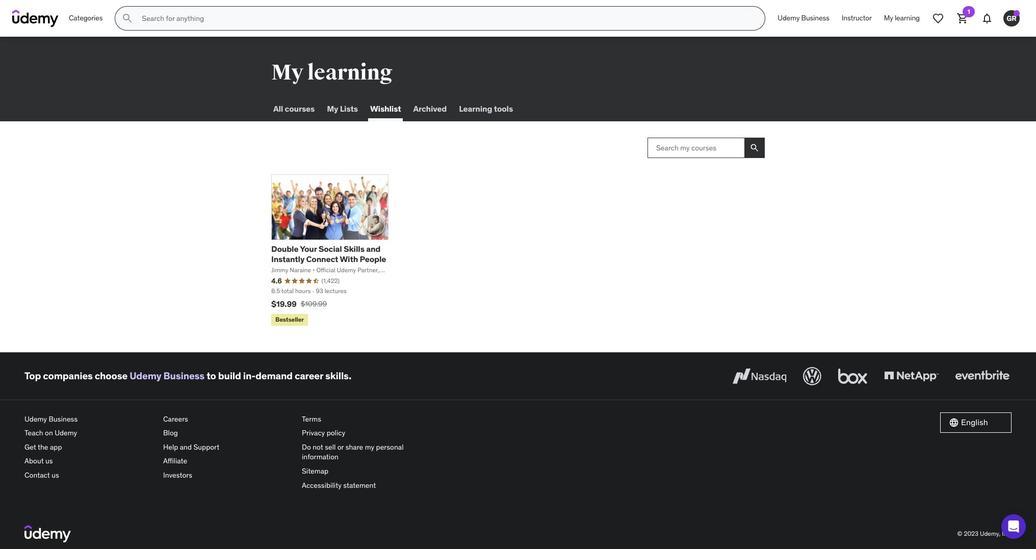 Task type: vqa. For each thing, say whether or not it's contained in the screenshot.
world
no



Task type: describe. For each thing, give the bounding box(es) containing it.
people
[[360, 254, 386, 264]]

careers blog help and support affiliate investors
[[163, 414, 219, 480]]

0 horizontal spatial my
[[271, 60, 303, 86]]

$19.99 $109.99
[[271, 299, 327, 309]]

gr
[[1007, 14, 1017, 23]]

$109.99
[[301, 299, 327, 309]]

teach on udemy link
[[24, 426, 155, 440]]

small image
[[949, 417, 959, 428]]

nasdaq image
[[730, 365, 789, 387]]

do
[[302, 442, 311, 452]]

1
[[967, 8, 970, 15]]

contact us link
[[24, 469, 155, 483]]

statement
[[343, 481, 376, 490]]

archived
[[413, 104, 447, 114]]

4.6
[[271, 276, 282, 285]]

©
[[957, 530, 962, 537]]

skills.
[[325, 370, 351, 382]]

information
[[302, 452, 339, 462]]

get the app link
[[24, 440, 155, 454]]

my
[[365, 442, 374, 452]]

demand
[[255, 370, 293, 382]]

english
[[961, 417, 988, 427]]

double
[[271, 244, 298, 254]]

accessibility
[[302, 481, 342, 490]]

do not sell or share my personal information button
[[302, 440, 432, 464]]

about us link
[[24, 454, 155, 469]]

business for udemy business teach on udemy get the app about us contact us
[[49, 414, 78, 423]]

netapp image
[[882, 365, 941, 387]]

top
[[24, 370, 41, 382]]

0 vertical spatial us
[[45, 457, 53, 466]]

contact
[[24, 471, 50, 480]]

get
[[24, 442, 36, 452]]

2 vertical spatial udemy business link
[[24, 412, 155, 426]]

help
[[163, 442, 178, 452]]

official
[[316, 266, 335, 274]]

1 vertical spatial udemy business link
[[130, 370, 205, 382]]

social
[[319, 244, 342, 254]]

inc.
[[1002, 530, 1012, 537]]

udemy,
[[980, 530, 1001, 537]]

sitemap
[[302, 467, 328, 476]]

build
[[218, 370, 241, 382]]

box image
[[836, 365, 870, 387]]

my lists
[[327, 104, 358, 114]]

double your social skills and instantly connect with people link
[[271, 244, 386, 264]]

on
[[45, 428, 53, 438]]

1 vertical spatial my learning
[[271, 60, 392, 86]]

teach
[[24, 428, 43, 438]]

support inside careers blog help and support affiliate investors
[[193, 442, 219, 452]]

instructor
[[842, 13, 872, 23]]

investors
[[163, 471, 192, 480]]

help and support link
[[163, 440, 294, 454]]

8.5
[[271, 287, 280, 295]]

sitemap link
[[302, 464, 432, 479]]

hours
[[295, 287, 311, 295]]

to
[[207, 370, 216, 382]]

(1,422)
[[322, 277, 340, 284]]

submit search image
[[122, 12, 134, 24]]

wishlist
[[370, 104, 401, 114]]

notifications image
[[981, 12, 993, 24]]

all courses
[[273, 104, 315, 114]]

gr link
[[999, 6, 1024, 31]]

your
[[300, 244, 317, 254]]

© 2023 udemy, inc.
[[957, 530, 1012, 537]]

share
[[346, 442, 363, 452]]

in-
[[243, 370, 255, 382]]

0 vertical spatial udemy business link
[[772, 6, 836, 31]]

courses
[[285, 104, 315, 114]]

my lists link
[[325, 97, 360, 121]]

1 vertical spatial business
[[163, 370, 205, 382]]

eventbrite image
[[953, 365, 1012, 387]]

not
[[313, 442, 323, 452]]



Task type: locate. For each thing, give the bounding box(es) containing it.
1 vertical spatial naraine
[[290, 275, 311, 282]]

0 horizontal spatial support
[[193, 442, 219, 452]]

support down "blog" link
[[193, 442, 219, 452]]

2023
[[964, 530, 979, 537]]

•
[[313, 266, 315, 274]]

1 vertical spatial udemy image
[[24, 525, 71, 543]]

remove from wishlist image
[[372, 178, 384, 191]]

naraine
[[290, 266, 311, 274], [290, 275, 311, 282]]

support
[[313, 275, 335, 282], [193, 442, 219, 452]]

1 horizontal spatial my
[[327, 104, 338, 114]]

and right skills
[[366, 244, 380, 254]]

udemy business teach on udemy get the app about us contact us
[[24, 414, 78, 480]]

support down official at the top of the page
[[313, 275, 335, 282]]

jimmy up 4.6
[[271, 266, 288, 274]]

my for the my lists link
[[327, 104, 338, 114]]

top companies choose udemy business to build in-demand career skills.
[[24, 370, 351, 382]]

tools
[[494, 104, 513, 114]]

blog link
[[163, 426, 294, 440]]

all
[[273, 104, 283, 114]]

about
[[24, 457, 44, 466]]

0 vertical spatial naraine
[[290, 266, 311, 274]]

my up all courses
[[271, 60, 303, 86]]

search image
[[750, 143, 760, 153]]

total
[[281, 287, 294, 295]]

learning tools
[[459, 104, 513, 114]]

instantly
[[271, 254, 304, 264]]

blog
[[163, 428, 178, 438]]

0 vertical spatial my
[[884, 13, 893, 23]]

choose
[[95, 370, 128, 382]]

app
[[50, 442, 62, 452]]

terms privacy policy do not sell or share my personal information sitemap accessibility statement
[[302, 414, 404, 490]]

and inside double your social skills and instantly connect with people jimmy naraine • official udemy partner, jimmy naraine support
[[366, 244, 380, 254]]

naraine left the '•'
[[290, 266, 311, 274]]

terms
[[302, 414, 321, 423]]

investors link
[[163, 469, 294, 483]]

and right help
[[180, 442, 192, 452]]

wishlist link
[[368, 97, 403, 121]]

learning
[[459, 104, 492, 114]]

affiliate
[[163, 457, 187, 466]]

shopping cart with 1 item image
[[957, 12, 969, 24]]

business for udemy business
[[801, 13, 829, 23]]

and
[[366, 244, 380, 254], [180, 442, 192, 452]]

skills
[[344, 244, 364, 254]]

english button
[[940, 412, 1012, 433]]

1 horizontal spatial learning
[[895, 13, 920, 23]]

1 horizontal spatial and
[[366, 244, 380, 254]]

2 jimmy from the top
[[271, 275, 288, 282]]

udemy business
[[778, 13, 829, 23]]

the
[[38, 442, 48, 452]]

my
[[884, 13, 893, 23], [271, 60, 303, 86], [327, 104, 338, 114]]

and inside careers blog help and support affiliate investors
[[180, 442, 192, 452]]

us right about
[[45, 457, 53, 466]]

1 vertical spatial my
[[271, 60, 303, 86]]

archived link
[[411, 97, 449, 121]]

learning up lists
[[307, 60, 392, 86]]

career
[[295, 370, 323, 382]]

business inside the udemy business teach on udemy get the app about us contact us
[[49, 414, 78, 423]]

sell
[[325, 442, 336, 452]]

learning
[[895, 13, 920, 23], [307, 60, 392, 86]]

0 vertical spatial support
[[313, 275, 335, 282]]

2 naraine from the top
[[290, 275, 311, 282]]

privacy
[[302, 428, 325, 438]]

0 vertical spatial jimmy
[[271, 266, 288, 274]]

categories button
[[63, 6, 109, 31]]

my learning left wishlist image
[[884, 13, 920, 23]]

$19.99
[[271, 299, 297, 309]]

1422 reviews element
[[322, 277, 340, 285]]

personal
[[376, 442, 404, 452]]

93
[[316, 287, 323, 295]]

0 vertical spatial udemy image
[[12, 10, 59, 27]]

instructor link
[[836, 6, 878, 31]]

my left lists
[[327, 104, 338, 114]]

us right contact
[[52, 471, 59, 480]]

1 naraine from the top
[[290, 266, 311, 274]]

double your social skills and instantly connect with people jimmy naraine • official udemy partner, jimmy naraine support
[[271, 244, 386, 282]]

2 vertical spatial my
[[327, 104, 338, 114]]

0 vertical spatial and
[[366, 244, 380, 254]]

business left the instructor on the right top
[[801, 13, 829, 23]]

0 vertical spatial learning
[[895, 13, 920, 23]]

connect
[[306, 254, 338, 264]]

0 horizontal spatial learning
[[307, 60, 392, 86]]

2 vertical spatial business
[[49, 414, 78, 423]]

1 link
[[950, 6, 975, 31]]

learning left wishlist image
[[895, 13, 920, 23]]

bestseller
[[275, 316, 304, 323]]

93 lectures
[[316, 287, 347, 295]]

business left to
[[163, 370, 205, 382]]

udemy image
[[12, 10, 59, 27], [24, 525, 71, 543]]

1 vertical spatial support
[[193, 442, 219, 452]]

my right the instructor on the right top
[[884, 13, 893, 23]]

Search for anything text field
[[140, 10, 753, 27]]

affiliate link
[[163, 454, 294, 469]]

1 jimmy from the top
[[271, 266, 288, 274]]

categories
[[69, 13, 103, 23]]

1 horizontal spatial business
[[163, 370, 205, 382]]

1 vertical spatial and
[[180, 442, 192, 452]]

0 horizontal spatial and
[[180, 442, 192, 452]]

policy
[[327, 428, 345, 438]]

my learning link
[[878, 6, 926, 31]]

udemy inside double your social skills and instantly connect with people jimmy naraine • official udemy partner, jimmy naraine support
[[337, 266, 356, 274]]

wishlist image
[[932, 12, 944, 24]]

or
[[337, 442, 344, 452]]

volkswagen image
[[801, 365, 823, 387]]

8.5 total hours
[[271, 287, 311, 295]]

1 vertical spatial learning
[[307, 60, 392, 86]]

udemy business link
[[772, 6, 836, 31], [130, 370, 205, 382], [24, 412, 155, 426]]

business up on at the bottom
[[49, 414, 78, 423]]

you have alerts image
[[1014, 10, 1020, 16]]

my learning up the my lists on the left top
[[271, 60, 392, 86]]

companies
[[43, 370, 93, 382]]

1 horizontal spatial support
[[313, 275, 335, 282]]

accessibility statement link
[[302, 479, 432, 493]]

naraine up hours
[[290, 275, 311, 282]]

2 horizontal spatial my
[[884, 13, 893, 23]]

lectures
[[325, 287, 347, 295]]

partner,
[[358, 266, 379, 274]]

learning tools link
[[457, 97, 515, 121]]

support inside double your social skills and instantly connect with people jimmy naraine • official udemy partner, jimmy naraine support
[[313, 275, 335, 282]]

1 vertical spatial jimmy
[[271, 275, 288, 282]]

with
[[340, 254, 358, 264]]

udemy
[[778, 13, 800, 23], [337, 266, 356, 274], [130, 370, 161, 382], [24, 414, 47, 423], [55, 428, 77, 438]]

my for my learning link
[[884, 13, 893, 23]]

lists
[[340, 104, 358, 114]]

0 horizontal spatial my learning
[[271, 60, 392, 86]]

careers link
[[163, 412, 294, 426]]

business
[[801, 13, 829, 23], [163, 370, 205, 382], [49, 414, 78, 423]]

1 vertical spatial us
[[52, 471, 59, 480]]

us
[[45, 457, 53, 466], [52, 471, 59, 480]]

0 vertical spatial my learning
[[884, 13, 920, 23]]

jimmy up 8.5
[[271, 275, 288, 282]]

0 vertical spatial business
[[801, 13, 829, 23]]

1 horizontal spatial my learning
[[884, 13, 920, 23]]

careers
[[163, 414, 188, 423]]

terms link
[[302, 412, 432, 426]]

privacy policy link
[[302, 426, 432, 440]]

Search my courses text field
[[648, 138, 744, 158]]

2 horizontal spatial business
[[801, 13, 829, 23]]

0 horizontal spatial business
[[49, 414, 78, 423]]

all courses link
[[271, 97, 317, 121]]



